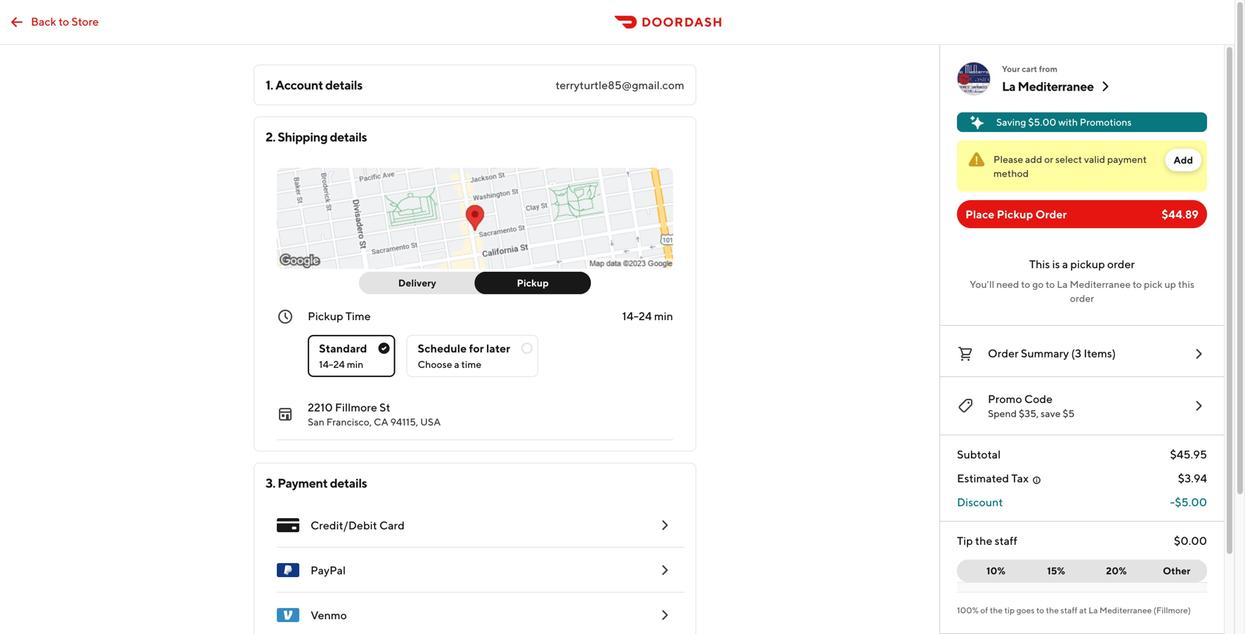 Task type: vqa. For each thing, say whether or not it's contained in the screenshot.
the $$
no



Task type: describe. For each thing, give the bounding box(es) containing it.
add new payment method image for credit/debit card
[[657, 518, 674, 534]]

your
[[1003, 64, 1021, 74]]

14–24 min inside radio
[[319, 359, 364, 371]]

items)
[[1084, 347, 1117, 360]]

status containing please add or select valid payment method
[[958, 141, 1208, 192]]

pickup time
[[308, 310, 371, 323]]

place
[[966, 208, 995, 221]]

need
[[997, 279, 1020, 290]]

order summary (3 items)
[[989, 347, 1117, 360]]

100% of the tip goes to the staff at la mediterranee (fillmore)
[[958, 606, 1192, 616]]

please
[[994, 154, 1024, 165]]

$3.94
[[1179, 472, 1208, 486]]

tip amount option group
[[958, 560, 1208, 583]]

time
[[462, 359, 482, 371]]

credit/debit
[[311, 519, 377, 533]]

schedule
[[418, 342, 467, 355]]

2210
[[308, 401, 333, 414]]

code
[[1025, 393, 1053, 406]]

pickup
[[1071, 258, 1106, 271]]

promotions
[[1081, 116, 1132, 128]]

(3
[[1072, 347, 1082, 360]]

store
[[71, 15, 99, 28]]

go
[[1033, 279, 1044, 290]]

pickup for pickup time
[[308, 310, 344, 323]]

from
[[1040, 64, 1058, 74]]

usa
[[421, 417, 441, 428]]

la mediterranee
[[1003, 79, 1095, 94]]

up
[[1165, 279, 1177, 290]]

san
[[308, 417, 325, 428]]

back
[[31, 15, 56, 28]]

0 vertical spatial order
[[1108, 258, 1136, 271]]

to left go
[[1022, 279, 1031, 290]]

goes
[[1017, 606, 1035, 616]]

Delivery radio
[[359, 272, 484, 295]]

promo
[[989, 393, 1023, 406]]

2. shipping details
[[266, 129, 367, 144]]

(fillmore)
[[1154, 606, 1192, 616]]

saving $5.00 with promotions
[[997, 116, 1132, 128]]

to right the back
[[59, 15, 69, 28]]

payment
[[1108, 154, 1148, 165]]

add
[[1175, 154, 1194, 166]]

later
[[487, 342, 511, 355]]

choose
[[418, 359, 453, 371]]

schedule for later
[[418, 342, 511, 355]]

to right goes
[[1037, 606, 1045, 616]]

1 horizontal spatial staff
[[1061, 606, 1078, 616]]

1 horizontal spatial order
[[1036, 208, 1068, 221]]

please add or select valid payment method
[[994, 154, 1148, 179]]

choose a time
[[418, 359, 482, 371]]

is
[[1053, 258, 1061, 271]]

la inside you'll need to go to la mediterranee to pick up this order
[[1058, 279, 1069, 290]]

la mediterranee link
[[1003, 78, 1114, 95]]

tax
[[1012, 472, 1029, 486]]

20% button
[[1087, 560, 1148, 583]]

3. payment
[[266, 476, 328, 491]]

summary
[[1022, 347, 1070, 360]]

cart
[[1023, 64, 1038, 74]]

promo code spend $35, save $5
[[989, 393, 1075, 420]]

2 vertical spatial la
[[1089, 606, 1099, 616]]

$45.95
[[1171, 448, 1208, 462]]

this
[[1030, 258, 1051, 271]]

$5
[[1063, 408, 1075, 420]]

14–24 inside radio
[[319, 359, 345, 371]]

or
[[1045, 154, 1054, 165]]

select
[[1056, 154, 1083, 165]]

details for 3. payment details
[[330, 476, 367, 491]]

3. payment details
[[266, 476, 367, 491]]

15% button
[[1026, 560, 1087, 583]]

st
[[380, 401, 391, 414]]

tip
[[958, 535, 974, 548]]

you'll
[[970, 279, 995, 290]]

your cart from
[[1003, 64, 1058, 74]]

subtotal
[[958, 448, 1001, 462]]

you'll need to go to la mediterranee to pick up this order
[[970, 279, 1195, 304]]

credit/debit card
[[311, 519, 405, 533]]

mediterranee inside you'll need to go to la mediterranee to pick up this order
[[1070, 279, 1131, 290]]

none radio containing schedule for later
[[407, 335, 539, 378]]

add new payment method image
[[657, 608, 674, 624]]

2210 fillmore st san francisco,  ca 94115,  usa
[[308, 401, 441, 428]]

$5.00 for saving
[[1029, 116, 1057, 128]]

save
[[1041, 408, 1061, 420]]

of
[[981, 606, 989, 616]]

order inside you'll need to go to la mediterranee to pick up this order
[[1071, 293, 1095, 304]]

for
[[469, 342, 484, 355]]

-$5.00
[[1171, 496, 1208, 509]]

terryturtle85@gmail.com
[[556, 78, 685, 92]]

1 horizontal spatial 14–24
[[623, 310, 652, 323]]

Other button
[[1147, 560, 1208, 583]]

94115,
[[391, 417, 419, 428]]

0 vertical spatial pickup
[[997, 208, 1034, 221]]

-
[[1171, 496, 1176, 509]]



Task type: locate. For each thing, give the bounding box(es) containing it.
show menu image
[[277, 515, 300, 537]]

$5.00 inside 'button'
[[1029, 116, 1057, 128]]

details right 1. account
[[325, 77, 363, 92]]

$44.89
[[1162, 208, 1200, 221]]

this is a pickup order
[[1030, 258, 1136, 271]]

$0.00
[[1175, 535, 1208, 548]]

details for 1. account details
[[325, 77, 363, 92]]

order down this is a pickup order
[[1071, 293, 1095, 304]]

the right tip
[[976, 535, 993, 548]]

0 vertical spatial details
[[325, 77, 363, 92]]

fillmore
[[335, 401, 377, 414]]

mediterranee down from
[[1018, 79, 1095, 94]]

order
[[1036, 208, 1068, 221], [989, 347, 1019, 360]]

0 vertical spatial la
[[1003, 79, 1016, 94]]

a left time
[[454, 359, 460, 371]]

1 vertical spatial details
[[330, 129, 367, 144]]

0 horizontal spatial a
[[454, 359, 460, 371]]

0 horizontal spatial 14–24
[[319, 359, 345, 371]]

add button
[[1166, 149, 1202, 172]]

1 vertical spatial 14–24
[[319, 359, 345, 371]]

a
[[1063, 258, 1069, 271], [454, 359, 460, 371]]

details for 2. shipping details
[[330, 129, 367, 144]]

la inside la mediterranee link
[[1003, 79, 1016, 94]]

details
[[325, 77, 363, 92], [330, 129, 367, 144], [330, 476, 367, 491]]

0 vertical spatial order
[[1036, 208, 1068, 221]]

1 add new payment method image from the top
[[657, 518, 674, 534]]

to left pick
[[1133, 279, 1143, 290]]

1 horizontal spatial pickup
[[517, 277, 549, 289]]

order up is at the top right of page
[[1036, 208, 1068, 221]]

0 vertical spatial mediterranee
[[1018, 79, 1095, 94]]

0 vertical spatial add new payment method image
[[657, 518, 674, 534]]

staff up 10%
[[995, 535, 1018, 548]]

10%
[[987, 566, 1006, 577]]

to right go
[[1046, 279, 1056, 290]]

2 horizontal spatial pickup
[[997, 208, 1034, 221]]

0 vertical spatial a
[[1063, 258, 1069, 271]]

0 horizontal spatial order
[[989, 347, 1019, 360]]

add new payment method image for paypal
[[657, 563, 674, 579]]

Pickup radio
[[475, 272, 591, 295]]

to
[[59, 15, 69, 28], [1022, 279, 1031, 290], [1046, 279, 1056, 290], [1133, 279, 1143, 290], [1037, 606, 1045, 616]]

1 horizontal spatial la
[[1058, 279, 1069, 290]]

$35,
[[1020, 408, 1040, 420]]

0 horizontal spatial $5.00
[[1029, 116, 1057, 128]]

valid
[[1085, 154, 1106, 165]]

$5.00 for -
[[1176, 496, 1208, 509]]

details up credit/debit
[[330, 476, 367, 491]]

0 horizontal spatial 14–24 min
[[319, 359, 364, 371]]

pickup inside 'radio'
[[517, 277, 549, 289]]

estimated
[[958, 472, 1010, 486]]

2 vertical spatial pickup
[[308, 310, 344, 323]]

0 vertical spatial min
[[655, 310, 674, 323]]

1 vertical spatial a
[[454, 359, 460, 371]]

at
[[1080, 606, 1088, 616]]

$5.00
[[1029, 116, 1057, 128], [1176, 496, 1208, 509]]

None radio
[[407, 335, 539, 378]]

this
[[1179, 279, 1195, 290]]

delivery
[[398, 277, 436, 289]]

other
[[1164, 566, 1191, 577]]

standard
[[319, 342, 367, 355]]

spend
[[989, 408, 1018, 420]]

0 vertical spatial $5.00
[[1029, 116, 1057, 128]]

the right of
[[991, 606, 1003, 616]]

2 horizontal spatial la
[[1089, 606, 1099, 616]]

the right goes
[[1047, 606, 1060, 616]]

with
[[1059, 116, 1079, 128]]

14–24 min
[[623, 310, 674, 323], [319, 359, 364, 371]]

0 vertical spatial 14–24 min
[[623, 310, 674, 323]]

staff
[[995, 535, 1018, 548], [1061, 606, 1078, 616]]

tip
[[1005, 606, 1016, 616]]

order
[[1108, 258, 1136, 271], [1071, 293, 1095, 304]]

mediterranee
[[1018, 79, 1095, 94], [1070, 279, 1131, 290], [1100, 606, 1153, 616]]

mediterranee down pickup
[[1070, 279, 1131, 290]]

1 horizontal spatial min
[[655, 310, 674, 323]]

1. account
[[266, 77, 323, 92]]

venmo
[[311, 609, 347, 623]]

option group
[[308, 324, 674, 378]]

0 horizontal spatial staff
[[995, 535, 1018, 548]]

time
[[346, 310, 371, 323]]

order inside button
[[989, 347, 1019, 360]]

0 horizontal spatial min
[[347, 359, 364, 371]]

back to store link
[[0, 8, 107, 36]]

the
[[976, 535, 993, 548], [991, 606, 1003, 616], [1047, 606, 1060, 616]]

1 vertical spatial staff
[[1061, 606, 1078, 616]]

la right at
[[1089, 606, 1099, 616]]

100%
[[958, 606, 979, 616]]

order right pickup
[[1108, 258, 1136, 271]]

status
[[958, 141, 1208, 192]]

1 horizontal spatial 14–24 min
[[623, 310, 674, 323]]

1 horizontal spatial a
[[1063, 258, 1069, 271]]

10% button
[[958, 560, 1027, 583]]

pick
[[1145, 279, 1163, 290]]

0 horizontal spatial order
[[1071, 293, 1095, 304]]

mediterranee down 20% 'button'
[[1100, 606, 1153, 616]]

0 vertical spatial staff
[[995, 535, 1018, 548]]

add new payment method image
[[657, 518, 674, 534], [657, 563, 674, 579]]

la
[[1003, 79, 1016, 94], [1058, 279, 1069, 290], [1089, 606, 1099, 616]]

20%
[[1107, 566, 1128, 577]]

discount
[[958, 496, 1004, 509]]

delivery or pickup selector option group
[[359, 272, 591, 295]]

paypal
[[311, 564, 346, 578]]

$5.00 down $3.94
[[1176, 496, 1208, 509]]

0 horizontal spatial pickup
[[308, 310, 344, 323]]

2 vertical spatial mediterranee
[[1100, 606, 1153, 616]]

1 horizontal spatial order
[[1108, 258, 1136, 271]]

1 vertical spatial order
[[1071, 293, 1095, 304]]

None radio
[[308, 335, 396, 378]]

2 vertical spatial details
[[330, 476, 367, 491]]

15%
[[1048, 566, 1066, 577]]

saving $5.00 with promotions button
[[958, 113, 1208, 132]]

la down is at the top right of page
[[1058, 279, 1069, 290]]

2 add new payment method image from the top
[[657, 563, 674, 579]]

method
[[994, 168, 1029, 179]]

order left summary on the right bottom of the page
[[989, 347, 1019, 360]]

1 vertical spatial la
[[1058, 279, 1069, 290]]

1 horizontal spatial $5.00
[[1176, 496, 1208, 509]]

1 vertical spatial 14–24 min
[[319, 359, 364, 371]]

14–24
[[623, 310, 652, 323], [319, 359, 345, 371]]

1 vertical spatial $5.00
[[1176, 496, 1208, 509]]

1 vertical spatial min
[[347, 359, 364, 371]]

details right 2. shipping
[[330, 129, 367, 144]]

pickup for pickup
[[517, 277, 549, 289]]

option group containing standard
[[308, 324, 674, 378]]

menu
[[266, 503, 685, 635]]

a right is at the top right of page
[[1063, 258, 1069, 271]]

add
[[1026, 154, 1043, 165]]

staff left at
[[1061, 606, 1078, 616]]

menu containing credit/debit card
[[266, 503, 685, 635]]

1. account details
[[266, 77, 363, 92]]

pickup
[[997, 208, 1034, 221], [517, 277, 549, 289], [308, 310, 344, 323]]

order summary (3 items) button
[[958, 343, 1208, 366]]

ca
[[374, 417, 389, 428]]

tip the staff
[[958, 535, 1018, 548]]

card
[[380, 519, 405, 533]]

francisco,
[[327, 417, 372, 428]]

1 vertical spatial order
[[989, 347, 1019, 360]]

place pickup order
[[966, 208, 1068, 221]]

saving
[[997, 116, 1027, 128]]

back to store
[[31, 15, 99, 28]]

1 vertical spatial mediterranee
[[1070, 279, 1131, 290]]

1 vertical spatial pickup
[[517, 277, 549, 289]]

a inside option
[[454, 359, 460, 371]]

1 vertical spatial add new payment method image
[[657, 563, 674, 579]]

$5.00 left 'with'
[[1029, 116, 1057, 128]]

la down your
[[1003, 79, 1016, 94]]

none radio containing standard
[[308, 335, 396, 378]]

0 vertical spatial 14–24
[[623, 310, 652, 323]]

0 horizontal spatial la
[[1003, 79, 1016, 94]]

min inside radio
[[347, 359, 364, 371]]



